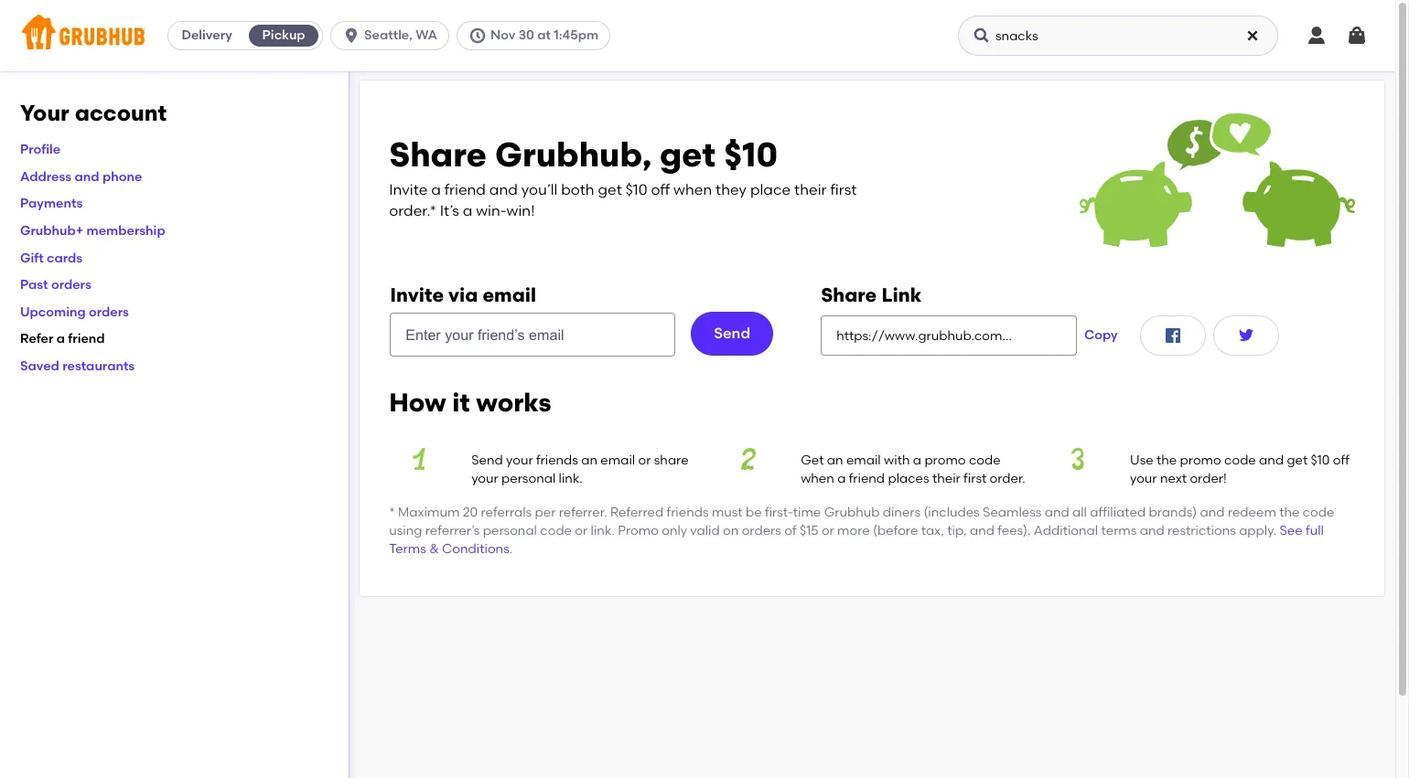 Task type: describe. For each thing, give the bounding box(es) containing it.
1 horizontal spatial $10
[[724, 135, 778, 175]]

apply.
[[1239, 523, 1277, 539]]

20
[[463, 505, 478, 520]]

must
[[712, 505, 743, 520]]

terms
[[389, 542, 426, 558]]

* maximum 20 referrals per referrer. referred friends must be first-time grubhub diners (includes seamless and all affiliated brands) and redeem the code using referrer's personal code or link. promo only valid on orders of $15 or more (before tax, tip, and fees). additional terms and restrictions apply.
[[389, 505, 1335, 539]]

pickup
[[262, 27, 305, 43]]

address and phone link
[[20, 169, 142, 185]]

an inside get an email with a promo code when a friend places their first order.
[[827, 453, 843, 469]]

gift
[[20, 250, 44, 266]]

share grubhub, get $10 invite a friend and you'll both get $10 off when they place their first order.* it's a win-win!
[[389, 135, 857, 219]]

and down brands) at the right of the page
[[1140, 523, 1165, 539]]

email inside send your friends an email or share your personal link.
[[601, 453, 635, 469]]

see full terms & conditions
[[389, 523, 1324, 558]]

refer a friend link
[[20, 332, 105, 347]]

personal inside * maximum 20 referrals per referrer. referred friends must be first-time grubhub diners (includes seamless and all affiliated brands) and redeem the code using referrer's personal code or link. promo only valid on orders of $15 or more (before tax, tip, and fees). additional terms and restrictions apply.
[[483, 523, 537, 539]]

with
[[884, 453, 910, 469]]

seattle, wa
[[364, 27, 437, 43]]

their inside get an email with a promo code when a friend places their first order.
[[932, 472, 961, 487]]

order.*
[[389, 202, 436, 219]]

your
[[20, 100, 69, 126]]

win-
[[476, 202, 507, 219]]

step 1 image
[[389, 448, 450, 471]]

share for link
[[821, 284, 877, 307]]

orders inside * maximum 20 referrals per referrer. referred friends must be first-time grubhub diners (includes seamless and all affiliated brands) and redeem the code using referrer's personal code or link. promo only valid on orders of $15 or more (before tax, tip, and fees). additional terms and restrictions apply.
[[742, 523, 781, 539]]

see full terms & conditions link
[[389, 523, 1324, 558]]

time
[[793, 505, 821, 520]]

promo inside get an email with a promo code when a friend places their first order.
[[925, 453, 966, 469]]

invite via email
[[390, 284, 536, 307]]

refer
[[20, 332, 53, 347]]

grubhub+ membership link
[[20, 223, 165, 239]]

restaurants
[[62, 359, 135, 374]]

be
[[746, 505, 762, 520]]

1 horizontal spatial your
[[506, 453, 533, 469]]

get inside use the promo code and get $10 off your next order!
[[1287, 453, 1308, 469]]

payments
[[20, 196, 83, 212]]

your account
[[20, 100, 167, 126]]

send your friends an email or share your personal link.
[[472, 453, 689, 487]]

it's
[[440, 202, 459, 219]]

0 horizontal spatial or
[[575, 523, 588, 539]]

at
[[537, 27, 551, 43]]

referrals
[[481, 505, 532, 520]]

more
[[837, 523, 870, 539]]

and inside share grubhub, get $10 invite a friend and you'll both get $10 off when they place their first order.* it's a win-win!
[[489, 181, 518, 199]]

get
[[801, 453, 824, 469]]

tip,
[[947, 523, 967, 539]]

next
[[1160, 472, 1187, 487]]

code up the full
[[1303, 505, 1335, 520]]

friend inside get an email with a promo code when a friend places their first order.
[[849, 472, 885, 487]]

1 horizontal spatial svg image
[[1246, 28, 1260, 43]]

valid
[[690, 523, 720, 539]]

invite inside share grubhub, get $10 invite a friend and you'll both get $10 off when they place their first order.* it's a win-win!
[[389, 181, 428, 199]]

step 3 image
[[1048, 448, 1108, 471]]

(includes
[[924, 505, 980, 520]]

seattle, wa button
[[330, 21, 457, 50]]

use
[[1130, 453, 1154, 469]]

past orders link
[[20, 277, 91, 293]]

works
[[476, 387, 552, 419]]

code down per
[[540, 523, 572, 539]]

when inside share grubhub, get $10 invite a friend and you'll both get $10 off when they place their first order.* it's a win-win!
[[674, 181, 712, 199]]

conditions
[[442, 542, 510, 558]]

friend inside share grubhub, get $10 invite a friend and you'll both get $10 off when they place their first order.* it's a win-win!
[[444, 181, 486, 199]]

and right the tip,
[[970, 523, 995, 539]]

how
[[389, 387, 446, 419]]

1 vertical spatial invite
[[390, 284, 444, 307]]

friends inside * maximum 20 referrals per referrer. referred friends must be first-time grubhub diners (includes seamless and all affiliated brands) and redeem the code using referrer's personal code or link. promo only valid on orders of $15 or more (before tax, tip, and fees). additional terms and restrictions apply.
[[667, 505, 709, 520]]

get an email with a promo code when a friend places their first order.
[[801, 453, 1026, 487]]

profile
[[20, 142, 60, 158]]

account
[[75, 100, 167, 126]]

additional
[[1034, 523, 1098, 539]]

svg image inside seattle, wa button
[[342, 27, 361, 45]]

share
[[654, 453, 689, 469]]

copy button
[[1077, 316, 1125, 356]]

first inside share grubhub, get $10 invite a friend and you'll both get $10 off when they place their first order.* it's a win-win!
[[830, 181, 857, 199]]

seattle,
[[364, 27, 413, 43]]

upcoming
[[20, 305, 86, 320]]

link. inside * maximum 20 referrals per referrer. referred friends must be first-time grubhub diners (includes seamless and all affiliated brands) and redeem the code using referrer's personal code or link. promo only valid on orders of $15 or more (before tax, tip, and fees). additional terms and restrictions apply.
[[591, 523, 615, 539]]

Enter your friend's email email field
[[390, 313, 676, 357]]

step 2 image
[[719, 448, 779, 471]]

send for send your friends an email or share your personal link.
[[472, 453, 503, 469]]

phone
[[102, 169, 142, 185]]

cards
[[47, 250, 83, 266]]

grubhub,
[[495, 135, 652, 175]]

saved restaurants link
[[20, 359, 135, 374]]

orders for past orders
[[51, 277, 91, 293]]

2 horizontal spatial or
[[822, 523, 834, 539]]

all
[[1073, 505, 1087, 520]]

per
[[535, 505, 556, 520]]

send button
[[691, 312, 773, 356]]

brands)
[[1149, 505, 1197, 520]]

grubhub+ membership
[[20, 223, 165, 239]]

30
[[519, 27, 534, 43]]

svg image inside "nov 30 at 1:45pm" button
[[469, 27, 487, 45]]

nov 30 at 1:45pm button
[[457, 21, 618, 50]]

wa
[[416, 27, 437, 43]]

referrer.
[[559, 505, 607, 520]]

their inside share grubhub, get $10 invite a friend and you'll both get $10 off when they place their first order.* it's a win-win!
[[794, 181, 827, 199]]

grubhub
[[824, 505, 880, 520]]

how it works
[[389, 387, 552, 419]]

a up it's
[[431, 181, 441, 199]]

it
[[452, 387, 470, 419]]

1 vertical spatial $10
[[626, 181, 648, 199]]

diners
[[883, 505, 921, 520]]

.
[[510, 542, 513, 558]]

grubhub+
[[20, 223, 83, 239]]

address
[[20, 169, 72, 185]]

a right "refer"
[[56, 332, 65, 347]]



Task type: vqa. For each thing, say whether or not it's contained in the screenshot.
the or to the middle
yes



Task type: locate. For each thing, give the bounding box(es) containing it.
membership
[[87, 223, 165, 239]]

and up restrictions
[[1200, 505, 1225, 520]]

a
[[431, 181, 441, 199], [463, 202, 472, 219], [56, 332, 65, 347], [913, 453, 922, 469], [837, 472, 846, 487]]

and up additional
[[1045, 505, 1070, 520]]

gift cards
[[20, 250, 83, 266]]

send inside send your friends an email or share your personal link.
[[472, 453, 503, 469]]

code inside get an email with a promo code when a friend places their first order.
[[969, 453, 1001, 469]]

fees).
[[998, 523, 1031, 539]]

1 vertical spatial orders
[[89, 305, 129, 320]]

off
[[651, 181, 670, 199], [1333, 453, 1350, 469]]

1 horizontal spatial send
[[714, 325, 750, 342]]

share grubhub and save image
[[1080, 110, 1355, 248]]

see
[[1280, 523, 1303, 539]]

None text field
[[821, 316, 1077, 356]]

0 horizontal spatial svg image
[[469, 27, 487, 45]]

0 vertical spatial their
[[794, 181, 827, 199]]

an inside send your friends an email or share your personal link.
[[581, 453, 598, 469]]

personal inside send your friends an email or share your personal link.
[[502, 472, 556, 487]]

0 horizontal spatial off
[[651, 181, 670, 199]]

of
[[784, 523, 797, 539]]

svg image
[[1346, 25, 1368, 47], [342, 27, 361, 45], [973, 27, 991, 45], [1162, 325, 1184, 347], [1235, 325, 1257, 347]]

share left link
[[821, 284, 877, 307]]

0 horizontal spatial $10
[[626, 181, 648, 199]]

0 horizontal spatial your
[[472, 472, 499, 487]]

you'll
[[521, 181, 558, 199]]

promo
[[925, 453, 966, 469], [1180, 453, 1222, 469]]

0 vertical spatial first
[[830, 181, 857, 199]]

restrictions
[[1168, 523, 1236, 539]]

$10 up the full
[[1311, 453, 1330, 469]]

2 horizontal spatial svg image
[[1306, 25, 1328, 47]]

referrer's
[[425, 523, 480, 539]]

or
[[638, 453, 651, 469], [575, 523, 588, 539], [822, 523, 834, 539]]

friends inside send your friends an email or share your personal link.
[[536, 453, 578, 469]]

2 vertical spatial $10
[[1311, 453, 1330, 469]]

use the promo code and get $10 off your next order!
[[1130, 453, 1350, 487]]

0 horizontal spatial send
[[472, 453, 503, 469]]

0 horizontal spatial friends
[[536, 453, 578, 469]]

$15
[[800, 523, 819, 539]]

0 vertical spatial $10
[[724, 135, 778, 175]]

and up redeem
[[1259, 453, 1284, 469]]

delivery
[[182, 27, 232, 43]]

0 horizontal spatial first
[[830, 181, 857, 199]]

promo inside use the promo code and get $10 off your next order!
[[1180, 453, 1222, 469]]

email left the with
[[846, 453, 881, 469]]

the up next
[[1157, 453, 1177, 469]]

1 horizontal spatial their
[[932, 472, 961, 487]]

their right place
[[794, 181, 827, 199]]

link. down referrer.
[[591, 523, 615, 539]]

get right both
[[598, 181, 622, 199]]

1 horizontal spatial or
[[638, 453, 651, 469]]

invite up 'order.*'
[[389, 181, 428, 199]]

1 horizontal spatial when
[[801, 472, 834, 487]]

0 horizontal spatial email
[[483, 284, 536, 307]]

and up win-
[[489, 181, 518, 199]]

0 vertical spatial the
[[1157, 453, 1177, 469]]

0 horizontal spatial the
[[1157, 453, 1177, 469]]

friend down the with
[[849, 472, 885, 487]]

1 vertical spatial share
[[821, 284, 877, 307]]

copy
[[1084, 328, 1118, 343]]

code up 'order.'
[[969, 453, 1001, 469]]

orders for upcoming orders
[[89, 305, 129, 320]]

1 vertical spatial the
[[1280, 505, 1300, 520]]

1 horizontal spatial share
[[821, 284, 877, 307]]

order.
[[990, 472, 1026, 487]]

1 horizontal spatial the
[[1280, 505, 1300, 520]]

your up 'referrals'
[[506, 453, 533, 469]]

$10 inside use the promo code and get $10 off your next order!
[[1311, 453, 1330, 469]]

pickup button
[[245, 21, 322, 50]]

link. inside send your friends an email or share your personal link.
[[559, 472, 583, 487]]

orders up refer a friend
[[89, 305, 129, 320]]

share up it's
[[389, 135, 487, 175]]

when down get
[[801, 472, 834, 487]]

1 vertical spatial link.
[[591, 523, 615, 539]]

affiliated
[[1090, 505, 1146, 520]]

1 an from the left
[[581, 453, 598, 469]]

or inside send your friends an email or share your personal link.
[[638, 453, 651, 469]]

Search for food, convenience, alcohol... search field
[[958, 16, 1278, 56]]

$10 up place
[[724, 135, 778, 175]]

2 vertical spatial orders
[[742, 523, 781, 539]]

a right the with
[[913, 453, 922, 469]]

first right place
[[830, 181, 857, 199]]

0 vertical spatial send
[[714, 325, 750, 342]]

friends up only
[[667, 505, 709, 520]]

nov
[[491, 27, 516, 43]]

on
[[723, 523, 739, 539]]

friend up it's
[[444, 181, 486, 199]]

saved
[[20, 359, 59, 374]]

orders
[[51, 277, 91, 293], [89, 305, 129, 320], [742, 523, 781, 539]]

2 horizontal spatial get
[[1287, 453, 1308, 469]]

places
[[888, 472, 929, 487]]

2 horizontal spatial friend
[[849, 472, 885, 487]]

using
[[389, 523, 422, 539]]

0 vertical spatial when
[[674, 181, 712, 199]]

$10
[[724, 135, 778, 175], [626, 181, 648, 199], [1311, 453, 1330, 469]]

1 vertical spatial send
[[472, 453, 503, 469]]

place
[[750, 181, 791, 199]]

off inside share grubhub, get $10 invite a friend and you'll both get $10 off when they place their first order.* it's a win-win!
[[651, 181, 670, 199]]

their
[[794, 181, 827, 199], [932, 472, 961, 487]]

2 promo from the left
[[1180, 453, 1222, 469]]

1 horizontal spatial an
[[827, 453, 843, 469]]

a right it's
[[463, 202, 472, 219]]

send inside 'button'
[[714, 325, 750, 342]]

email inside get an email with a promo code when a friend places their first order.
[[846, 453, 881, 469]]

2 horizontal spatial email
[[846, 453, 881, 469]]

0 vertical spatial personal
[[502, 472, 556, 487]]

2 horizontal spatial your
[[1130, 472, 1157, 487]]

link. up referrer.
[[559, 472, 583, 487]]

code inside use the promo code and get $10 off your next order!
[[1225, 453, 1256, 469]]

0 vertical spatial invite
[[389, 181, 428, 199]]

upcoming orders link
[[20, 305, 129, 320]]

they
[[716, 181, 747, 199]]

0 vertical spatial share
[[389, 135, 487, 175]]

when inside get an email with a promo code when a friend places their first order.
[[801, 472, 834, 487]]

0 horizontal spatial link.
[[559, 472, 583, 487]]

0 horizontal spatial get
[[598, 181, 622, 199]]

your up 20
[[472, 472, 499, 487]]

the
[[1157, 453, 1177, 469], [1280, 505, 1300, 520]]

and left phone
[[75, 169, 99, 185]]

email for get an email with a promo code when a friend places their first order.
[[846, 453, 881, 469]]

delivery button
[[168, 21, 245, 50]]

referred
[[610, 505, 664, 520]]

the inside * maximum 20 referrals per referrer. referred friends must be first-time grubhub diners (includes seamless and all affiliated brands) and redeem the code using referrer's personal code or link. promo only valid on orders of $15 or more (before tax, tip, and fees). additional terms and restrictions apply.
[[1280, 505, 1300, 520]]

email left share
[[601, 453, 635, 469]]

0 horizontal spatial their
[[794, 181, 827, 199]]

send
[[714, 325, 750, 342], [472, 453, 503, 469]]

an right get
[[827, 453, 843, 469]]

promo up order!
[[1180, 453, 1222, 469]]

share link
[[821, 284, 922, 307]]

friend up saved restaurants link
[[68, 332, 105, 347]]

or down referrer.
[[575, 523, 588, 539]]

1 vertical spatial friends
[[667, 505, 709, 520]]

1 vertical spatial get
[[598, 181, 622, 199]]

code up order!
[[1225, 453, 1256, 469]]

0 vertical spatial get
[[660, 135, 716, 175]]

promo
[[618, 523, 659, 539]]

the up see
[[1280, 505, 1300, 520]]

0 vertical spatial friends
[[536, 453, 578, 469]]

address and phone
[[20, 169, 142, 185]]

first inside get an email with a promo code when a friend places their first order.
[[964, 472, 987, 487]]

invite left via
[[390, 284, 444, 307]]

1:45pm
[[554, 27, 599, 43]]

send for send
[[714, 325, 750, 342]]

an up referrer.
[[581, 453, 598, 469]]

(before
[[873, 523, 918, 539]]

email up enter your friend's email email field
[[483, 284, 536, 307]]

friends up per
[[536, 453, 578, 469]]

2 horizontal spatial $10
[[1311, 453, 1330, 469]]

1 vertical spatial their
[[932, 472, 961, 487]]

invite
[[389, 181, 428, 199], [390, 284, 444, 307]]

when left the they
[[674, 181, 712, 199]]

win!
[[507, 202, 535, 219]]

and inside use the promo code and get $10 off your next order!
[[1259, 453, 1284, 469]]

nov 30 at 1:45pm
[[491, 27, 599, 43]]

or left share
[[638, 453, 651, 469]]

full
[[1306, 523, 1324, 539]]

1 vertical spatial off
[[1333, 453, 1350, 469]]

first
[[830, 181, 857, 199], [964, 472, 987, 487]]

past
[[20, 277, 48, 293]]

seamless
[[983, 505, 1042, 520]]

0 horizontal spatial an
[[581, 453, 598, 469]]

your inside use the promo code and get $10 off your next order!
[[1130, 472, 1157, 487]]

friend
[[444, 181, 486, 199], [68, 332, 105, 347], [849, 472, 885, 487]]

0 horizontal spatial when
[[674, 181, 712, 199]]

get
[[660, 135, 716, 175], [598, 181, 622, 199], [1287, 453, 1308, 469]]

past orders
[[20, 277, 91, 293]]

0 vertical spatial friend
[[444, 181, 486, 199]]

svg image
[[1306, 25, 1328, 47], [469, 27, 487, 45], [1246, 28, 1260, 43]]

1 horizontal spatial email
[[601, 453, 635, 469]]

get up see
[[1287, 453, 1308, 469]]

saved restaurants
[[20, 359, 135, 374]]

2 an from the left
[[827, 453, 843, 469]]

0 vertical spatial off
[[651, 181, 670, 199]]

terms
[[1101, 523, 1137, 539]]

link
[[882, 284, 922, 307]]

a up grubhub
[[837, 472, 846, 487]]

share for grubhub,
[[389, 135, 487, 175]]

off inside use the promo code and get $10 off your next order!
[[1333, 453, 1350, 469]]

1 vertical spatial personal
[[483, 523, 537, 539]]

0 horizontal spatial friend
[[68, 332, 105, 347]]

maximum
[[398, 505, 460, 520]]

&
[[429, 542, 439, 558]]

profile link
[[20, 142, 60, 158]]

via
[[448, 284, 478, 307]]

1 horizontal spatial first
[[964, 472, 987, 487]]

2 vertical spatial friend
[[849, 472, 885, 487]]

your down use
[[1130, 472, 1157, 487]]

only
[[662, 523, 687, 539]]

personal up the .
[[483, 523, 537, 539]]

1 vertical spatial first
[[964, 472, 987, 487]]

or right $15
[[822, 523, 834, 539]]

1 horizontal spatial off
[[1333, 453, 1350, 469]]

promo up places
[[925, 453, 966, 469]]

1 horizontal spatial promo
[[1180, 453, 1222, 469]]

the inside use the promo code and get $10 off your next order!
[[1157, 453, 1177, 469]]

first left 'order.'
[[964, 472, 987, 487]]

redeem
[[1228, 505, 1276, 520]]

1 horizontal spatial link.
[[591, 523, 615, 539]]

1 horizontal spatial friend
[[444, 181, 486, 199]]

their up (includes
[[932, 472, 961, 487]]

1 promo from the left
[[925, 453, 966, 469]]

upcoming orders
[[20, 305, 129, 320]]

get up the they
[[660, 135, 716, 175]]

share
[[389, 135, 487, 175], [821, 284, 877, 307]]

an
[[581, 453, 598, 469], [827, 453, 843, 469]]

0 vertical spatial link.
[[559, 472, 583, 487]]

1 vertical spatial when
[[801, 472, 834, 487]]

orders down be
[[742, 523, 781, 539]]

personal up per
[[502, 472, 556, 487]]

refer a friend
[[20, 332, 105, 347]]

1 horizontal spatial friends
[[667, 505, 709, 520]]

0 horizontal spatial promo
[[925, 453, 966, 469]]

1 vertical spatial friend
[[68, 332, 105, 347]]

share inside share grubhub, get $10 invite a friend and you'll both get $10 off when they place their first order.* it's a win-win!
[[389, 135, 487, 175]]

0 vertical spatial orders
[[51, 277, 91, 293]]

0 horizontal spatial share
[[389, 135, 487, 175]]

personal
[[502, 472, 556, 487], [483, 523, 537, 539]]

and
[[75, 169, 99, 185], [489, 181, 518, 199], [1259, 453, 1284, 469], [1045, 505, 1070, 520], [1200, 505, 1225, 520], [970, 523, 995, 539], [1140, 523, 1165, 539]]

your
[[506, 453, 533, 469], [472, 472, 499, 487], [1130, 472, 1157, 487]]

friends
[[536, 453, 578, 469], [667, 505, 709, 520]]

2 vertical spatial get
[[1287, 453, 1308, 469]]

email for invite via email
[[483, 284, 536, 307]]

$10 right both
[[626, 181, 648, 199]]

main navigation navigation
[[0, 0, 1396, 71]]

orders up "upcoming orders"
[[51, 277, 91, 293]]

1 horizontal spatial get
[[660, 135, 716, 175]]



